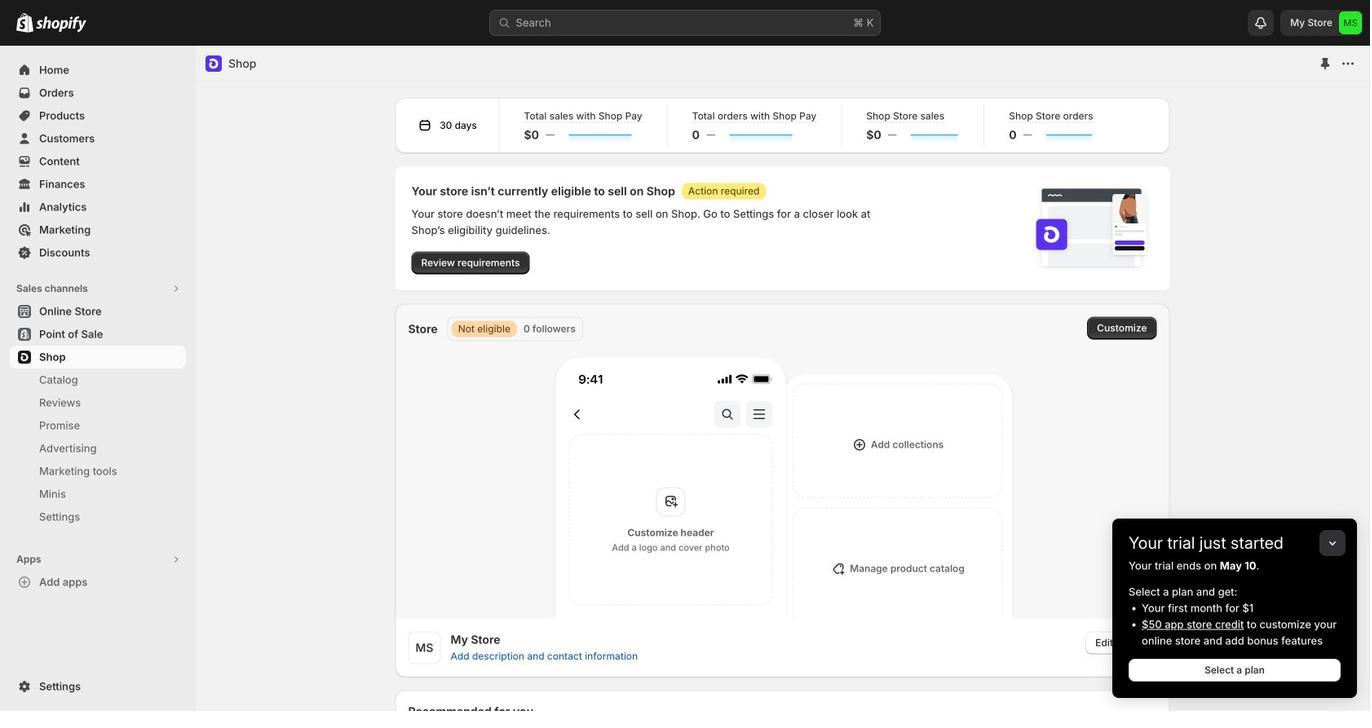 Task type: locate. For each thing, give the bounding box(es) containing it.
fullscreen dialog
[[196, 46, 1370, 711]]

0 horizontal spatial shopify image
[[16, 13, 33, 32]]

icon for shop image
[[206, 55, 222, 72]]

shopify image
[[16, 13, 33, 32], [36, 16, 86, 32]]



Task type: describe. For each thing, give the bounding box(es) containing it.
1 horizontal spatial shopify image
[[36, 16, 86, 32]]

my store image
[[1339, 11, 1362, 34]]



Task type: vqa. For each thing, say whether or not it's contained in the screenshot.
Icon for Shop
yes



